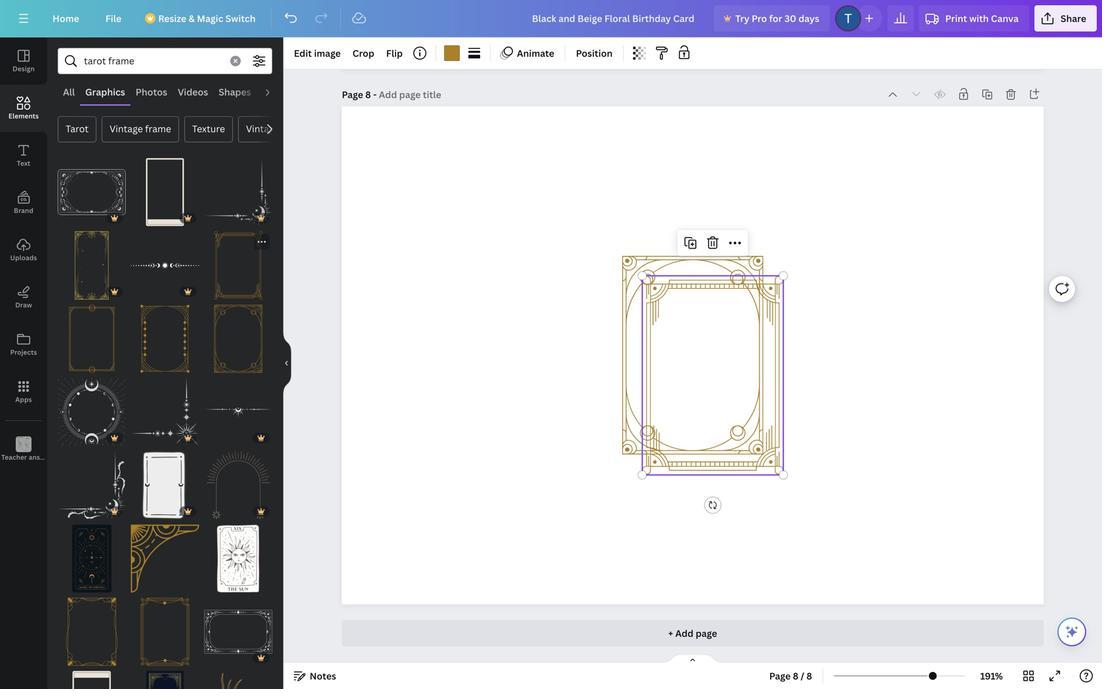 Task type: describe. For each thing, give the bounding box(es) containing it.
show pages image
[[662, 654, 725, 664]]

home
[[53, 12, 79, 25]]

shapes
[[219, 86, 251, 98]]

try
[[736, 12, 750, 25]]

with
[[970, 12, 989, 25]]

+ add page
[[669, 627, 717, 640]]

tarot button
[[58, 116, 97, 142]]

vintage for vintage paper
[[246, 122, 279, 135]]

edit image
[[294, 47, 341, 59]]

vintage for vintage frame
[[110, 122, 143, 135]]

all
[[63, 86, 75, 98]]

share button
[[1035, 5, 1097, 32]]

hide image
[[283, 332, 291, 395]]

esoteric tarot frame border image
[[58, 231, 126, 299]]

for
[[770, 12, 783, 25]]

page for page 8 / 8
[[770, 670, 791, 682]]

try pro for 30 days
[[736, 12, 820, 25]]

text
[[17, 159, 30, 168]]

crop
[[353, 47, 375, 59]]

days
[[799, 12, 820, 25]]

graphics button
[[80, 79, 130, 104]]

brand
[[14, 206, 33, 215]]

page
[[696, 627, 717, 640]]

-
[[373, 88, 377, 101]]

vintage frame
[[110, 122, 171, 135]]

print with canva button
[[919, 5, 1030, 32]]

share
[[1061, 12, 1087, 25]]

crop button
[[347, 43, 380, 64]]

videos
[[178, 86, 208, 98]]

flip button
[[381, 43, 408, 64]]

texture
[[192, 122, 225, 135]]

text button
[[0, 132, 47, 179]]

videos button
[[173, 79, 213, 104]]

elements button
[[0, 85, 47, 132]]

notes
[[310, 670, 336, 682]]

#b07e09 image
[[444, 45, 460, 61]]

mystical monoline frame image
[[204, 451, 272, 519]]

resize & magic switch
[[158, 12, 256, 25]]

/
[[801, 670, 805, 682]]

position
[[576, 47, 613, 59]]

191%
[[981, 670, 1003, 682]]

8 for /
[[793, 670, 799, 682]]

apps button
[[0, 368, 47, 415]]

keys
[[53, 453, 68, 462]]

canva
[[991, 12, 1019, 25]]

page 8 / 8
[[770, 670, 813, 682]]

switch
[[226, 12, 256, 25]]

frame
[[145, 122, 171, 135]]

projects
[[10, 348, 37, 357]]

vintage paper button
[[238, 116, 316, 142]]

teacher answer keys
[[1, 453, 68, 462]]

position button
[[571, 43, 618, 64]]

teacher
[[1, 453, 27, 462]]

draw button
[[0, 274, 47, 321]]

pro
[[752, 12, 767, 25]]

resize
[[158, 12, 186, 25]]

file
[[106, 12, 122, 25]]

8 for -
[[365, 88, 371, 101]]

try pro for 30 days button
[[714, 5, 830, 32]]

occult esoteric vintage tarot card. image
[[131, 451, 199, 519]]

photos
[[136, 86, 167, 98]]



Task type: locate. For each thing, give the bounding box(es) containing it.
print
[[946, 12, 968, 25]]

Page title text field
[[379, 88, 443, 101]]

print with canva
[[946, 12, 1019, 25]]

0 vertical spatial page
[[342, 88, 363, 101]]

page 8 -
[[342, 88, 379, 101]]

add
[[676, 627, 694, 640]]

projects button
[[0, 321, 47, 368]]

8 right /
[[807, 670, 813, 682]]

elements
[[8, 112, 39, 120]]

8
[[365, 88, 371, 101], [793, 670, 799, 682], [807, 670, 813, 682]]

+
[[669, 627, 673, 640]]

answer
[[29, 453, 52, 462]]

all button
[[58, 79, 80, 104]]

audio
[[262, 86, 288, 98]]

hand drawn tarot card for the sun illustration image
[[204, 525, 272, 593]]

1 horizontal spatial 8
[[793, 670, 799, 682]]

30
[[785, 12, 797, 25]]

Search elements search field
[[84, 49, 222, 74]]

page inside button
[[770, 670, 791, 682]]

photos button
[[130, 79, 173, 104]]

resize & magic switch button
[[137, 5, 266, 32]]

+ add page button
[[342, 620, 1044, 646]]

0 horizontal spatial vintage
[[110, 122, 143, 135]]

uploads button
[[0, 226, 47, 274]]

vintage inside "button"
[[110, 122, 143, 135]]

1 vintage from the left
[[110, 122, 143, 135]]

magic
[[197, 12, 223, 25]]

simple halloween tarot full border frame image
[[204, 231, 272, 299], [58, 305, 126, 373], [131, 305, 199, 373], [204, 305, 272, 373], [131, 525, 199, 593], [58, 598, 126, 666], [131, 598, 199, 666]]

paper
[[282, 122, 308, 135]]

vintage
[[110, 122, 143, 135], [246, 122, 279, 135]]

vintage left paper
[[246, 122, 279, 135]]

page for page 8 -
[[342, 88, 363, 101]]

flip
[[386, 47, 403, 59]]

edit image button
[[289, 43, 346, 64]]

audio button
[[256, 79, 293, 104]]

1 vertical spatial page
[[770, 670, 791, 682]]

2 horizontal spatial 8
[[807, 670, 813, 682]]

file button
[[95, 5, 132, 32]]

page
[[342, 88, 363, 101], [770, 670, 791, 682]]

graphics
[[85, 86, 125, 98]]

brand button
[[0, 179, 47, 226]]

Design title text field
[[522, 5, 709, 32]]

vintage paper
[[246, 122, 308, 135]]

image
[[314, 47, 341, 59]]

8 left -
[[365, 88, 371, 101]]

1 horizontal spatial vintage
[[246, 122, 279, 135]]

home link
[[42, 5, 90, 32]]

tarot card frame image
[[58, 671, 126, 689]]

group
[[131, 150, 199, 226], [204, 150, 272, 226], [58, 158, 126, 226], [58, 224, 126, 299], [131, 224, 199, 299], [204, 231, 272, 299], [58, 297, 126, 373], [131, 297, 199, 373], [204, 297, 272, 373], [58, 370, 126, 446], [131, 370, 199, 446], [204, 370, 272, 446], [58, 443, 126, 519], [131, 443, 199, 519], [204, 443, 272, 519], [58, 517, 126, 593], [131, 517, 199, 593], [204, 517, 272, 593], [58, 590, 126, 666], [131, 590, 199, 666], [204, 590, 272, 666], [58, 663, 126, 689], [131, 663, 199, 689], [204, 663, 272, 689]]

minimalist sun frame image
[[204, 671, 272, 689]]

tarot card frame with footer image
[[131, 158, 199, 226]]

;
[[23, 454, 25, 461]]

page left -
[[342, 88, 363, 101]]

edit
[[294, 47, 312, 59]]

vintage inside 'button'
[[246, 122, 279, 135]]

animate
[[517, 47, 555, 59]]

design
[[13, 64, 35, 73]]

page 8 / 8 button
[[764, 665, 818, 686]]

tarot
[[66, 122, 89, 135]]

page left /
[[770, 670, 791, 682]]

0 horizontal spatial page
[[342, 88, 363, 101]]

main menu bar
[[0, 0, 1103, 37]]

side panel tab list
[[0, 37, 68, 473]]

texture button
[[184, 116, 233, 142]]

8 left /
[[793, 670, 799, 682]]

design button
[[0, 37, 47, 85]]

vintage left frame
[[110, 122, 143, 135]]

animate button
[[496, 43, 560, 64]]

1 horizontal spatial page
[[770, 670, 791, 682]]

wheel of fortune tarot card illustration image
[[58, 525, 126, 593]]

vintage frame button
[[102, 116, 179, 142]]

2 vintage from the left
[[246, 122, 279, 135]]

shapes button
[[213, 79, 256, 104]]

0 horizontal spatial 8
[[365, 88, 371, 101]]

astrology tarot card frame image
[[131, 671, 199, 689]]

uploads
[[10, 253, 37, 262]]

&
[[189, 12, 195, 25]]

notes button
[[289, 665, 342, 686]]

draw
[[15, 301, 32, 309]]

apps
[[15, 395, 32, 404]]

#b07e09 image
[[444, 45, 460, 61]]

canva assistant image
[[1064, 624, 1080, 640]]

191% button
[[971, 665, 1013, 686]]



Task type: vqa. For each thing, say whether or not it's contained in the screenshot.
IMAGES
no



